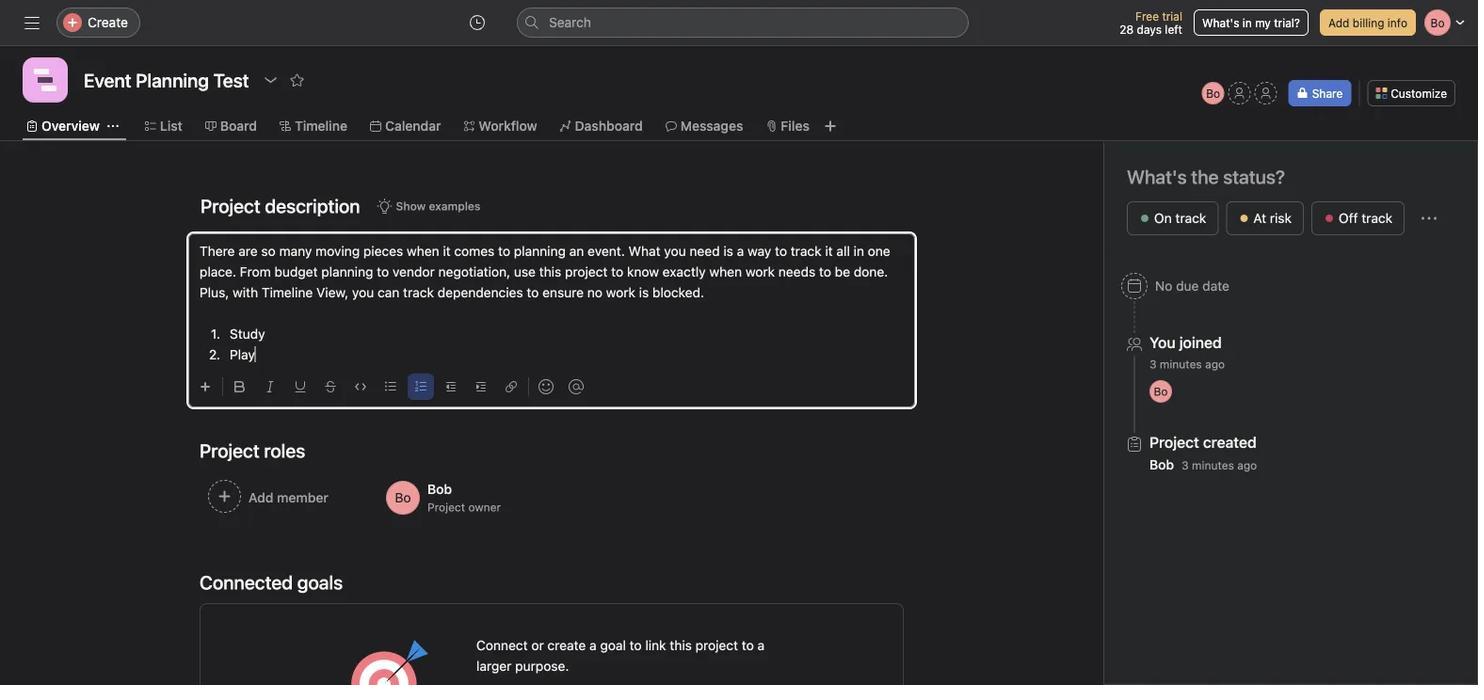 Task type: describe. For each thing, give the bounding box(es) containing it.
to down the use
[[527, 285, 539, 300]]

comes
[[454, 243, 495, 259]]

on
[[1155, 210, 1172, 226]]

add tab image
[[823, 119, 838, 134]]

goal
[[600, 638, 626, 654]]

to right comes
[[498, 243, 510, 259]]

show examples button
[[369, 193, 489, 219]]

one
[[868, 243, 891, 259]]

share button
[[1289, 80, 1352, 106]]

what's for what's the status?
[[1127, 166, 1187, 188]]

link
[[645, 638, 666, 654]]

examples
[[429, 200, 481, 213]]

there are so many moving pieces when it comes to planning an event. what you need is a way to track it all in one place. from budget planning to vendor negotiation, use this project to know exactly when work needs to be done. plus, with timeline view, you can track dependencies to ensure no work is blocked.
[[200, 243, 894, 300]]

search button
[[517, 8, 969, 38]]

ensure
[[543, 285, 584, 300]]

no due date
[[1156, 278, 1230, 294]]

bob inside bob project owner
[[428, 482, 452, 497]]

files link
[[766, 116, 810, 137]]

a inside there are so many moving pieces when it comes to planning an event. what you need is a way to track it all in one place. from budget planning to vendor negotiation, use this project to know exactly when work needs to be done. plus, with timeline view, you can track dependencies to ensure no work is blocked.
[[737, 243, 744, 259]]

negotiation,
[[438, 264, 511, 280]]

expand sidebar image
[[24, 15, 40, 30]]

needs
[[779, 264, 816, 280]]

you
[[1150, 334, 1176, 352]]

2 it from the left
[[825, 243, 833, 259]]

0 vertical spatial timeline
[[295, 118, 347, 134]]

off track
[[1339, 210, 1393, 226]]

track inside "off track" button
[[1362, 210, 1393, 226]]

28
[[1120, 23, 1134, 36]]

event.
[[588, 243, 625, 259]]

dependencies
[[438, 285, 523, 300]]

bo button
[[1202, 82, 1225, 105]]

decrease list indent image
[[445, 381, 457, 393]]

at risk button
[[1226, 202, 1304, 235]]

add member button
[[200, 472, 370, 525]]

history image
[[470, 15, 485, 30]]

connected goals
[[200, 572, 343, 594]]

bob project owner
[[428, 482, 501, 514]]

left
[[1165, 23, 1183, 36]]

what's in my trial? button
[[1194, 9, 1309, 36]]

so
[[261, 243, 276, 259]]

Project description title text field
[[188, 186, 365, 226]]

can
[[378, 285, 400, 300]]

workflow
[[479, 118, 537, 134]]

at
[[1254, 210, 1267, 226]]

insert an object image
[[200, 381, 211, 393]]

what's in my trial?
[[1203, 16, 1301, 29]]

tab actions image
[[107, 121, 118, 132]]

1 horizontal spatial you
[[664, 243, 686, 259]]

connect
[[477, 638, 528, 654]]

connect or create a goal to link this project to a larger purpose.
[[477, 638, 765, 674]]

project created bob 3 minutes ago
[[1150, 434, 1257, 473]]

free trial 28 days left
[[1120, 9, 1183, 36]]

add
[[1329, 16, 1350, 29]]

trial
[[1162, 9, 1183, 23]]

my
[[1255, 16, 1271, 29]]

3 for joined
[[1150, 358, 1157, 371]]

at mention image
[[569, 380, 584, 395]]

increase list indent image
[[476, 381, 487, 393]]

you joined button
[[1150, 333, 1225, 352]]

list link
[[145, 116, 183, 137]]

no due date button
[[1113, 269, 1238, 303]]

minutes for bob
[[1192, 459, 1235, 472]]

share
[[1313, 87, 1343, 100]]

bo inside button
[[1207, 87, 1221, 100]]

add billing info
[[1329, 16, 1408, 29]]

create
[[548, 638, 586, 654]]

emoji image
[[539, 380, 554, 395]]

show examples
[[396, 200, 481, 213]]

view,
[[316, 285, 349, 300]]

customize
[[1391, 87, 1447, 100]]

there
[[200, 243, 235, 259]]

ago for project created
[[1238, 459, 1257, 472]]

from
[[240, 264, 271, 280]]

joined
[[1180, 334, 1222, 352]]

to left 'be'
[[819, 264, 832, 280]]

need
[[690, 243, 720, 259]]

be
[[835, 264, 850, 280]]

study play
[[230, 326, 265, 363]]

1 vertical spatial when
[[710, 264, 742, 280]]

show
[[396, 200, 426, 213]]

ago for you
[[1206, 358, 1225, 371]]

overview
[[41, 118, 100, 134]]

days
[[1137, 23, 1162, 36]]

bob link
[[1150, 457, 1174, 473]]

to down pieces
[[377, 264, 389, 280]]

what's for what's in my trial?
[[1203, 16, 1240, 29]]

2 horizontal spatial a
[[758, 638, 765, 654]]

what
[[629, 243, 661, 259]]

this inside there are so many moving pieces when it comes to planning an event. what you need is a way to track it all in one place. from budget planning to vendor negotiation, use this project to know exactly when work needs to be done. plus, with timeline view, you can track dependencies to ensure no work is blocked.
[[539, 264, 562, 280]]

bob inside the project created bob 3 minutes ago
[[1150, 457, 1174, 473]]

0 vertical spatial work
[[746, 264, 775, 280]]

owner
[[469, 501, 501, 514]]

0 vertical spatial planning
[[514, 243, 566, 259]]

billing
[[1353, 16, 1385, 29]]



Task type: vqa. For each thing, say whether or not it's contained in the screenshot.
vendor
yes



Task type: locate. For each thing, give the bounding box(es) containing it.
vendor
[[393, 264, 435, 280]]

dashboard
[[575, 118, 643, 134]]

ago
[[1206, 358, 1225, 371], [1238, 459, 1257, 472]]

ago down joined on the right of the page
[[1206, 358, 1225, 371]]

0 horizontal spatial when
[[407, 243, 439, 259]]

minutes inside you joined 3 minutes ago
[[1160, 358, 1202, 371]]

1 horizontal spatial work
[[746, 264, 775, 280]]

an
[[569, 243, 584, 259]]

overview link
[[26, 116, 100, 137]]

1 horizontal spatial bo
[[1207, 87, 1221, 100]]

0 horizontal spatial bo
[[1154, 385, 1168, 398]]

pieces
[[363, 243, 403, 259]]

minutes for joined
[[1160, 358, 1202, 371]]

0 vertical spatial in
[[1243, 16, 1252, 29]]

exactly
[[663, 264, 706, 280]]

bob down "project created"
[[1150, 457, 1174, 473]]

project right link
[[696, 638, 738, 654]]

0 vertical spatial when
[[407, 243, 439, 259]]

track
[[1176, 210, 1207, 226], [1362, 210, 1393, 226], [791, 243, 822, 259], [403, 285, 434, 300]]

minutes down you joined button
[[1160, 358, 1202, 371]]

board
[[220, 118, 257, 134]]

use
[[514, 264, 536, 280]]

ago down "project created"
[[1238, 459, 1257, 472]]

None text field
[[79, 63, 254, 97]]

document containing there are so many moving pieces when it comes to planning an event. what you need is a way to track it all in one place. from budget planning to vendor negotiation, use this project to know exactly when work needs to be done. plus, with timeline view, you can track dependencies to ensure no work is blocked.
[[188, 241, 915, 365]]

add to starred image
[[290, 73, 305, 88]]

bo down what's in my trial? button
[[1207, 87, 1221, 100]]

in inside there are so many moving pieces when it comes to planning an event. what you need is a way to track it all in one place. from budget planning to vendor negotiation, use this project to know exactly when work needs to be done. plus, with timeline view, you can track dependencies to ensure no work is blocked.
[[854, 243, 864, 259]]

1 vertical spatial 3
[[1182, 459, 1189, 472]]

1 vertical spatial is
[[639, 285, 649, 300]]

1 vertical spatial bob
[[428, 482, 452, 497]]

list
[[160, 118, 183, 134]]

0 vertical spatial bo
[[1207, 87, 1221, 100]]

3 inside the project created bob 3 minutes ago
[[1182, 459, 1189, 472]]

0 horizontal spatial bob
[[428, 482, 452, 497]]

minutes down "project created"
[[1192, 459, 1235, 472]]

when down the need
[[710, 264, 742, 280]]

know
[[627, 264, 659, 280]]

is down know
[[639, 285, 649, 300]]

1 horizontal spatial in
[[1243, 16, 1252, 29]]

minutes inside the project created bob 3 minutes ago
[[1192, 459, 1235, 472]]

bo down you joined 3 minutes ago
[[1154, 385, 1168, 398]]

play
[[230, 347, 255, 363]]

0 vertical spatial bob
[[1150, 457, 1174, 473]]

is
[[724, 243, 734, 259], [639, 285, 649, 300]]

workflow link
[[464, 116, 537, 137]]

1 vertical spatial work
[[606, 285, 636, 300]]

create
[[88, 15, 128, 30]]

to right link
[[742, 638, 754, 654]]

to right way
[[775, 243, 787, 259]]

1 horizontal spatial a
[[737, 243, 744, 259]]

1 vertical spatial planning
[[321, 264, 373, 280]]

0 horizontal spatial this
[[539, 264, 562, 280]]

1 horizontal spatial bob
[[1150, 457, 1174, 473]]

you up exactly
[[664, 243, 686, 259]]

trial?
[[1274, 16, 1301, 29]]

project inside there are so many moving pieces when it comes to planning an event. what you need is a way to track it all in one place. from budget planning to vendor negotiation, use this project to know exactly when work needs to be done. plus, with timeline view, you can track dependencies to ensure no work is blocked.
[[565, 264, 608, 280]]

timeline
[[295, 118, 347, 134], [262, 285, 313, 300]]

0 horizontal spatial planning
[[321, 264, 373, 280]]

1 vertical spatial project
[[696, 638, 738, 654]]

show options image
[[263, 73, 278, 88]]

planning down moving at the top of page
[[321, 264, 373, 280]]

timeline image
[[34, 69, 57, 91]]

0 vertical spatial you
[[664, 243, 686, 259]]

0 horizontal spatial in
[[854, 243, 864, 259]]

1 horizontal spatial planning
[[514, 243, 566, 259]]

it left comes
[[443, 243, 451, 259]]

bold image
[[234, 381, 246, 393]]

0 horizontal spatial project
[[565, 264, 608, 280]]

it left all
[[825, 243, 833, 259]]

is right the need
[[724, 243, 734, 259]]

1 vertical spatial you
[[352, 285, 374, 300]]

link image
[[506, 381, 517, 393]]

1 vertical spatial timeline
[[262, 285, 313, 300]]

track inside on track 'button'
[[1176, 210, 1207, 226]]

timeline inside there are so many moving pieces when it comes to planning an event. what you need is a way to track it all in one place. from budget planning to vendor negotiation, use this project to know exactly when work needs to be done. plus, with timeline view, you can track dependencies to ensure no work is blocked.
[[262, 285, 313, 300]]

risk
[[1270, 210, 1292, 226]]

underline image
[[295, 381, 306, 393]]

in
[[1243, 16, 1252, 29], [854, 243, 864, 259]]

messages link
[[666, 116, 743, 137]]

way
[[748, 243, 772, 259]]

blocked.
[[653, 285, 704, 300]]

track down vendor
[[403, 285, 434, 300]]

what's left my at the right top of page
[[1203, 16, 1240, 29]]

planning up the use
[[514, 243, 566, 259]]

free
[[1136, 9, 1159, 23]]

1 vertical spatial minutes
[[1192, 459, 1235, 472]]

what's inside button
[[1203, 16, 1240, 29]]

3 for bob
[[1182, 459, 1189, 472]]

or
[[532, 638, 544, 654]]

work right no
[[606, 285, 636, 300]]

1 horizontal spatial what's
[[1203, 16, 1240, 29]]

are
[[239, 243, 258, 259]]

code image
[[355, 381, 366, 393]]

what's up on at the top of the page
[[1127, 166, 1187, 188]]

this up ensure
[[539, 264, 562, 280]]

off track button
[[1312, 202, 1405, 235]]

search
[[549, 15, 591, 30]]

0 horizontal spatial it
[[443, 243, 451, 259]]

1 horizontal spatial ago
[[1238, 459, 1257, 472]]

work down way
[[746, 264, 775, 280]]

0 vertical spatial is
[[724, 243, 734, 259]]

timeline down budget
[[262, 285, 313, 300]]

calendar link
[[370, 116, 441, 137]]

0 vertical spatial what's
[[1203, 16, 1240, 29]]

toolbar
[[192, 365, 915, 400]]

on track button
[[1127, 202, 1219, 235]]

track up needs
[[791, 243, 822, 259]]

1 vertical spatial this
[[670, 638, 692, 654]]

0 vertical spatial this
[[539, 264, 562, 280]]

no
[[587, 285, 603, 300]]

strikethrough image
[[325, 381, 336, 393]]

more actions image
[[1422, 211, 1437, 226]]

1 vertical spatial ago
[[1238, 459, 1257, 472]]

this
[[539, 264, 562, 280], [670, 638, 692, 654]]

0 horizontal spatial work
[[606, 285, 636, 300]]

purpose.
[[515, 659, 569, 674]]

all
[[837, 243, 850, 259]]

3 down you
[[1150, 358, 1157, 371]]

minutes
[[1160, 358, 1202, 371], [1192, 459, 1235, 472]]

it
[[443, 243, 451, 259], [825, 243, 833, 259]]

messages
[[681, 118, 743, 134]]

1 horizontal spatial project
[[696, 638, 738, 654]]

to left link
[[630, 638, 642, 654]]

0 horizontal spatial is
[[639, 285, 649, 300]]

add billing info button
[[1320, 9, 1416, 36]]

what's the status?
[[1127, 166, 1285, 188]]

0 horizontal spatial what's
[[1127, 166, 1187, 188]]

you joined 3 minutes ago
[[1150, 334, 1225, 371]]

0 horizontal spatial you
[[352, 285, 374, 300]]

project up no
[[565, 264, 608, 280]]

plus,
[[200, 285, 229, 300]]

bob up project
[[428, 482, 452, 497]]

files
[[781, 118, 810, 134]]

calendar
[[385, 118, 441, 134]]

add member
[[249, 490, 329, 506]]

search list box
[[517, 8, 969, 38]]

customize button
[[1368, 80, 1456, 106]]

timeline down add to starred icon
[[295, 118, 347, 134]]

1 horizontal spatial this
[[670, 638, 692, 654]]

with
[[233, 285, 258, 300]]

1 horizontal spatial 3
[[1182, 459, 1189, 472]]

in left my at the right top of page
[[1243, 16, 1252, 29]]

0 vertical spatial 3
[[1150, 358, 1157, 371]]

0 horizontal spatial ago
[[1206, 358, 1225, 371]]

1 vertical spatial what's
[[1127, 166, 1187, 188]]

project
[[565, 264, 608, 280], [696, 638, 738, 654]]

italics image
[[265, 381, 276, 393]]

dashboard link
[[560, 116, 643, 137]]

bob
[[1150, 457, 1174, 473], [428, 482, 452, 497]]

the status?
[[1192, 166, 1285, 188]]

done.
[[854, 264, 888, 280]]

study
[[230, 326, 265, 342]]

board link
[[205, 116, 257, 137]]

1 horizontal spatial when
[[710, 264, 742, 280]]

timeline link
[[280, 116, 347, 137]]

1 horizontal spatial is
[[724, 243, 734, 259]]

due
[[1176, 278, 1199, 294]]

date
[[1203, 278, 1230, 294]]

0 horizontal spatial a
[[590, 638, 597, 654]]

larger
[[477, 659, 512, 674]]

in inside what's in my trial? button
[[1243, 16, 1252, 29]]

many
[[279, 243, 312, 259]]

1 horizontal spatial it
[[825, 243, 833, 259]]

this right link
[[670, 638, 692, 654]]

when up vendor
[[407, 243, 439, 259]]

0 horizontal spatial 3
[[1150, 358, 1157, 371]]

1 vertical spatial bo
[[1154, 385, 1168, 398]]

document
[[188, 241, 915, 365]]

3 inside you joined 3 minutes ago
[[1150, 358, 1157, 371]]

bulleted list image
[[385, 381, 396, 393]]

0 vertical spatial minutes
[[1160, 358, 1202, 371]]

project inside connect or create a goal to link this project to a larger purpose.
[[696, 638, 738, 654]]

you left can
[[352, 285, 374, 300]]

this inside connect or create a goal to link this project to a larger purpose.
[[670, 638, 692, 654]]

0 vertical spatial project
[[565, 264, 608, 280]]

numbered list image
[[415, 381, 427, 393]]

planning
[[514, 243, 566, 259], [321, 264, 373, 280]]

ago inside you joined 3 minutes ago
[[1206, 358, 1225, 371]]

1 vertical spatial in
[[854, 243, 864, 259]]

create button
[[57, 8, 140, 38]]

project
[[428, 501, 465, 514]]

ago inside the project created bob 3 minutes ago
[[1238, 459, 1257, 472]]

0 vertical spatial ago
[[1206, 358, 1225, 371]]

1 it from the left
[[443, 243, 451, 259]]

in right all
[[854, 243, 864, 259]]

moving
[[316, 243, 360, 259]]

track right on at the top of the page
[[1176, 210, 1207, 226]]

info
[[1388, 16, 1408, 29]]

at risk
[[1254, 210, 1292, 226]]

to down event.
[[611, 264, 624, 280]]

3 right bob link
[[1182, 459, 1189, 472]]

project created
[[1150, 434, 1257, 452]]

track right off
[[1362, 210, 1393, 226]]

project roles
[[200, 440, 305, 462]]



